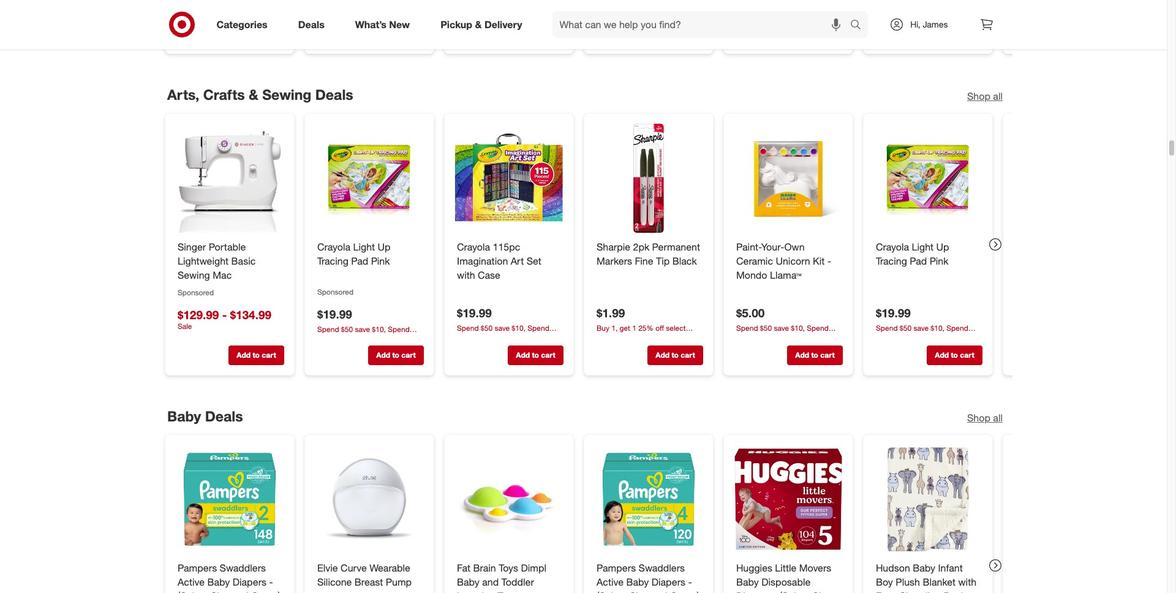 Task type: locate. For each thing, give the bounding box(es) containing it.
2 sponsored from the left
[[177, 288, 214, 297]]

1 vertical spatial shop all
[[967, 411, 1003, 424]]

what's new link
[[345, 11, 425, 38]]

1 size from the left
[[210, 590, 229, 593]]

0 vertical spatial all
[[993, 90, 1003, 102]]

- inside $129.99 - $134.99 sale
[[222, 307, 227, 322]]

1 crayola light up tracing pad pink from the left
[[317, 241, 390, 267]]

select
[[666, 323, 686, 332], [935, 334, 955, 343], [516, 334, 536, 343], [795, 334, 815, 343], [376, 335, 396, 344]]

1 horizontal spatial crayola light up tracing pad pink
[[876, 241, 949, 267]]

1 horizontal spatial pampers swaddlers active baby diapers - (select size and count)
[[596, 562, 699, 593]]

and inside fat brain toys dimpl baby and toddler learning toy
[[482, 576, 499, 588]]

little
[[775, 562, 796, 574]]

(select for 2nd pampers swaddlers active baby diapers - (select size and count) link from the left
[[596, 590, 627, 593]]

crayola light up tracing pad pink for first crayola light up tracing pad pink link from right
[[876, 241, 949, 267]]

on inside $5.00 spend $50 save $10, spend $100 save $25 on select toys
[[785, 334, 793, 343]]

1 horizontal spatial size
[[630, 590, 648, 593]]

& right pickup
[[475, 18, 482, 30]]

elvie curve wearable silicone breast pump image
[[315, 445, 424, 554], [315, 445, 424, 554]]

$10, for crayola 115pc imagination art set with case
[[511, 324, 525, 333]]

with down infant at the bottom right of the page
[[958, 576, 976, 588]]

$100 for crayola light up tracing pad pink
[[876, 334, 892, 343]]

0 horizontal spatial active
[[177, 576, 204, 588]]

diapers
[[232, 576, 266, 588], [651, 576, 685, 588], [736, 590, 770, 593]]

1 horizontal spatial light
[[912, 241, 933, 253]]

1 horizontal spatial count)
[[670, 590, 699, 593]]

2 (select from the left
[[596, 590, 627, 593]]

1 horizontal spatial crayola light up tracing pad pink link
[[876, 240, 980, 268]]

1 horizontal spatial $19.99
[[457, 306, 492, 320]]

learning
[[457, 590, 495, 593]]

1 swaddlers from the left
[[219, 562, 266, 574]]

pad
[[351, 255, 368, 267], [910, 255, 927, 267]]

with up categories
[[243, 4, 257, 13]]

light
[[353, 241, 375, 253], [912, 241, 933, 253]]

2 shop all from the top
[[967, 411, 1003, 424]]

up for second crayola light up tracing pad pink link from the right
[[377, 241, 390, 253]]

2 up from the left
[[936, 241, 949, 253]]

1 vertical spatial sewing
[[177, 269, 210, 281]]

0 horizontal spatial (select
[[177, 590, 208, 593]]

pampers swaddlers active baby diapers - (select size and count)
[[177, 562, 280, 593], [596, 562, 699, 593]]

0 horizontal spatial pad
[[351, 255, 368, 267]]

0 horizontal spatial size
[[210, 590, 229, 593]]

1 horizontal spatial crayola
[[457, 241, 490, 253]]

1 pampers from the left
[[177, 562, 217, 574]]

$1.99
[[596, 306, 625, 320]]

sharpie inside "sharpie 2pk permanent markers fine tip black"
[[596, 241, 630, 253]]

0 horizontal spatial pink
[[371, 255, 390, 267]]

on
[[925, 334, 933, 343], [506, 334, 514, 343], [785, 334, 793, 343], [366, 335, 374, 344]]

get
[[619, 323, 630, 332]]

1 sponsored from the left
[[317, 287, 353, 297]]

crayola light up tracing pad pink image
[[315, 124, 424, 233], [315, 124, 424, 233], [873, 124, 982, 233], [873, 124, 982, 233]]

2 horizontal spatial with
[[958, 576, 976, 588]]

0 horizontal spatial count)
[[251, 590, 280, 593]]

& right crafts
[[248, 86, 258, 103]]

target
[[191, 4, 211, 13]]

1 count) from the left
[[251, 590, 280, 593]]

to
[[252, 29, 259, 38], [392, 29, 399, 38], [532, 29, 539, 38], [671, 29, 678, 38], [951, 29, 958, 38], [252, 350, 259, 359], [392, 350, 399, 359], [532, 350, 539, 359], [671, 350, 678, 359], [811, 350, 818, 359], [951, 350, 958, 359]]

pump
[[386, 576, 411, 588]]

$50
[[259, 4, 271, 13], [900, 323, 911, 332], [481, 324, 492, 333], [760, 324, 772, 333], [341, 325, 353, 334]]

2 size from the left
[[630, 590, 648, 593]]

1 horizontal spatial diapers
[[651, 576, 685, 588]]

0 vertical spatial sharpie
[[596, 241, 630, 253]]

2 sharpie from the top
[[596, 334, 622, 343]]

0 horizontal spatial diapers
[[232, 576, 266, 588]]

(select
[[177, 590, 208, 593], [596, 590, 627, 593], [779, 590, 810, 593]]

1 horizontal spatial pampers swaddlers active baby diapers - (select size and count) link
[[596, 561, 701, 593]]

1 vertical spatial &
[[248, 86, 258, 103]]

0 horizontal spatial crayola
[[317, 241, 350, 253]]

1 horizontal spatial with
[[457, 269, 475, 281]]

$129.99 - $134.99 sale
[[177, 307, 271, 331]]

0 vertical spatial shop
[[967, 90, 990, 102]]

toys for crayola light up tracing pad pink
[[957, 334, 970, 343]]

arts,
[[167, 86, 199, 103]]

0 horizontal spatial and
[[232, 590, 248, 593]]

elvie curve wearable silicone breast pump link
[[317, 561, 421, 589]]

huggies little movers baby disposable diapers - (select size and count) image
[[734, 445, 843, 554], [734, 445, 843, 554]]

2 all from the top
[[993, 411, 1003, 424]]

0 horizontal spatial $19.99 spend $50 save $10, spend $100 save $25 on select toys
[[317, 307, 412, 344]]

pampers
[[177, 562, 217, 574], [596, 562, 636, 574]]

deals link
[[288, 11, 340, 38]]

2 horizontal spatial $19.99
[[876, 306, 911, 320]]

sponsored for $129.99 - $134.99
[[177, 288, 214, 297]]

up
[[377, 241, 390, 253], [936, 241, 949, 253]]

(select inside huggies little movers baby disposable diapers - (select si
[[779, 590, 810, 593]]

1 horizontal spatial active
[[596, 576, 623, 588]]

1 shop from the top
[[967, 90, 990, 102]]

shop for arts, crafts & sewing deals
[[967, 90, 990, 102]]

singer
[[177, 241, 206, 253]]

0 horizontal spatial pampers swaddlers active baby diapers - (select size and count) link
[[177, 561, 282, 593]]

1 horizontal spatial up
[[936, 241, 949, 253]]

2 crayola light up tracing pad pink from the left
[[876, 241, 949, 267]]

sharpie 2pk permanent markers fine tip black link
[[596, 240, 701, 268]]

2 horizontal spatial $19.99 spend $50 save $10, spend $100 save $25 on select toys
[[876, 306, 970, 343]]

sewing inside singer portable lightweight basic sewing mac
[[177, 269, 210, 281]]

1 horizontal spatial swaddlers
[[638, 562, 685, 574]]

$19.99 spend $50 save $10, spend $100 save $25 on select toys for pink
[[876, 306, 970, 343]]

tip
[[656, 255, 670, 267]]

(select for 1st pampers swaddlers active baby diapers - (select size and count) link from left
[[177, 590, 208, 593]]

size
[[210, 590, 229, 593], [630, 590, 648, 593]]

singer portable lightweight basic sewing mac image
[[175, 124, 284, 233], [175, 124, 284, 233]]

$100
[[876, 334, 892, 343], [457, 334, 473, 343], [736, 334, 752, 343], [317, 335, 333, 344]]

1 sharpie from the top
[[596, 241, 630, 253]]

0 horizontal spatial light
[[353, 241, 375, 253]]

2 horizontal spatial diapers
[[736, 590, 770, 593]]

1 shop all from the top
[[967, 90, 1003, 102]]

$25 for with
[[492, 334, 504, 343]]

$15 target giftcard with $50 home care purchase button
[[177, 3, 284, 23]]

james
[[923, 19, 948, 29]]

count) for 2nd pampers swaddlers active baby diapers - (select size and count) link from the left
[[670, 590, 699, 593]]

1 shop all link from the top
[[967, 90, 1003, 104]]

2 active from the left
[[596, 576, 623, 588]]

shearling
[[900, 590, 941, 593]]

1 up from the left
[[377, 241, 390, 253]]

3 (select from the left
[[779, 590, 810, 593]]

0 horizontal spatial pampers swaddlers active baby diapers - (select size and count)
[[177, 562, 280, 593]]

diapers inside huggies little movers baby disposable diapers - (select si
[[736, 590, 770, 593]]

add to cart button
[[228, 24, 284, 44], [368, 24, 424, 44], [508, 24, 563, 44], [647, 24, 703, 44], [927, 24, 982, 44], [228, 345, 284, 365], [368, 345, 424, 365], [508, 345, 563, 365], [647, 345, 703, 365], [787, 345, 843, 365], [927, 345, 982, 365]]

sharpie down the 1,
[[596, 334, 622, 343]]

1 all from the top
[[993, 90, 1003, 102]]

kit
[[813, 255, 825, 267]]

0 vertical spatial deals
[[298, 18, 325, 30]]

swaddlers for 2nd pampers swaddlers active baby diapers - (select size and count) link from the left
[[638, 562, 685, 574]]

2 pampers swaddlers active baby diapers - (select size and count) from the left
[[596, 562, 699, 593]]

and
[[482, 576, 499, 588], [232, 590, 248, 593], [651, 590, 667, 593]]

deals
[[298, 18, 325, 30], [315, 86, 353, 103], [205, 407, 243, 424]]

markers
[[596, 255, 632, 267]]

check stores button
[[787, 24, 843, 44]]

2 shop from the top
[[967, 411, 990, 424]]

wearable
[[369, 562, 410, 574]]

search
[[845, 19, 874, 32]]

0 horizontal spatial crayola light up tracing pad pink
[[317, 241, 390, 267]]

up for first crayola light up tracing pad pink link from right
[[936, 241, 949, 253]]

pink
[[371, 255, 390, 267], [930, 255, 948, 267]]

crayola light up tracing pad pink for second crayola light up tracing pad pink link from the right
[[317, 241, 390, 267]]

1 horizontal spatial sewing
[[262, 86, 311, 103]]

1 horizontal spatial pad
[[910, 255, 927, 267]]

sponsored
[[317, 287, 353, 297], [177, 288, 214, 297]]

2 tracing from the left
[[876, 255, 907, 267]]

fat brain toys dimpl baby and toddler learning toy image
[[454, 445, 563, 554], [454, 445, 563, 554]]

25%
[[638, 323, 653, 332]]

1 vertical spatial with
[[457, 269, 475, 281]]

&
[[475, 18, 482, 30], [248, 86, 258, 103]]

$19.99 for crayola light up tracing pad pink
[[876, 306, 911, 320]]

pampers swaddlers active baby diapers - (select size and count) image
[[175, 445, 284, 554], [175, 445, 284, 554], [594, 445, 703, 554], [594, 445, 703, 554]]

sale
[[177, 322, 192, 331]]

with
[[243, 4, 257, 13], [457, 269, 475, 281], [958, 576, 976, 588]]

lightweight
[[177, 255, 228, 267]]

crayola inside crayola 115pc imagination art set with case
[[457, 241, 490, 253]]

0 horizontal spatial up
[[377, 241, 390, 253]]

1 horizontal spatial $19.99 spend $50 save $10, spend $100 save $25 on select toys
[[457, 306, 551, 343]]

save
[[913, 323, 929, 332], [494, 324, 509, 333], [774, 324, 789, 333], [355, 325, 370, 334], [894, 334, 909, 343], [475, 334, 490, 343], [754, 334, 769, 343], [335, 335, 350, 344]]

0 vertical spatial sewing
[[262, 86, 311, 103]]

0 horizontal spatial swaddlers
[[219, 562, 266, 574]]

2pk
[[633, 241, 649, 253]]

toys inside $5.00 spend $50 save $10, spend $100 save $25 on select toys
[[817, 334, 831, 343]]

$100 for crayola 115pc imagination art set with case
[[457, 334, 473, 343]]

shop all link for baby deals
[[967, 411, 1003, 425]]

1 vertical spatial all
[[993, 411, 1003, 424]]

$50 inside $5.00 spend $50 save $10, spend $100 save $25 on select toys
[[760, 324, 772, 333]]

2 count) from the left
[[670, 590, 699, 593]]

huggies little movers baby disposable diapers - (select si link
[[736, 561, 840, 593]]

2 vertical spatial with
[[958, 576, 976, 588]]

0 horizontal spatial sponsored
[[177, 288, 214, 297]]

add to cart
[[376, 29, 415, 38], [516, 29, 555, 38], [655, 29, 695, 38], [935, 29, 974, 38], [236, 350, 276, 359], [376, 350, 415, 359], [516, 350, 555, 359], [655, 350, 695, 359], [795, 350, 835, 359], [935, 350, 974, 359]]

baby
[[167, 407, 201, 424], [913, 562, 935, 574], [207, 576, 230, 588], [457, 576, 479, 588], [626, 576, 649, 588], [736, 576, 759, 588]]

shop
[[967, 90, 990, 102], [967, 411, 990, 424]]

$10, inside $5.00 spend $50 save $10, spend $100 save $25 on select toys
[[791, 324, 805, 333]]

own
[[784, 241, 804, 253]]

1 horizontal spatial tracing
[[876, 255, 907, 267]]

1 pad from the left
[[351, 255, 368, 267]]

1 horizontal spatial (select
[[596, 590, 627, 593]]

with down imagination
[[457, 269, 475, 281]]

$10,
[[931, 323, 944, 332], [511, 324, 525, 333], [791, 324, 805, 333], [372, 325, 386, 334]]

active
[[177, 576, 204, 588], [596, 576, 623, 588]]

0 horizontal spatial crayola light up tracing pad pink link
[[317, 240, 421, 268]]

add
[[236, 29, 250, 38], [376, 29, 390, 38], [516, 29, 530, 38], [655, 29, 669, 38], [935, 29, 949, 38], [236, 350, 250, 359], [376, 350, 390, 359], [516, 350, 530, 359], [655, 350, 669, 359], [795, 350, 809, 359], [935, 350, 949, 359]]

1 vertical spatial shop all link
[[967, 411, 1003, 425]]

1 pampers swaddlers active baby diapers - (select size and count) link from the left
[[177, 561, 282, 593]]

select inside $5.00 spend $50 save $10, spend $100 save $25 on select toys
[[795, 334, 815, 343]]

1 pampers swaddlers active baby diapers - (select size and count) from the left
[[177, 562, 280, 593]]

$10, for crayola light up tracing pad pink
[[931, 323, 944, 332]]

what's new
[[355, 18, 410, 30]]

2 horizontal spatial and
[[651, 590, 667, 593]]

buy 1, get 1 25% off select sharpie items button
[[596, 323, 703, 343]]

singer portable lightweight basic sewing mac link
[[177, 240, 282, 282]]

hudson baby infant boy plush blanket with faux shearling bac link
[[876, 561, 980, 593]]

2 shop all link from the top
[[967, 411, 1003, 425]]

$25 inside $5.00 spend $50 save $10, spend $100 save $25 on select toys
[[771, 334, 783, 343]]

sharpie up markers
[[596, 241, 630, 253]]

$10, for paint-your-own ceramic unicorn kit - mondo llama™
[[791, 324, 805, 333]]

2 pad from the left
[[910, 255, 927, 267]]

pickup
[[441, 18, 472, 30]]

-
[[827, 255, 831, 267], [222, 307, 227, 322], [269, 576, 273, 588], [688, 576, 692, 588], [773, 590, 777, 593]]

0 horizontal spatial pampers
[[177, 562, 217, 574]]

ceramic
[[736, 255, 773, 267]]

toys for paint-your-own ceramic unicorn kit - mondo llama™
[[817, 334, 831, 343]]

2 pampers from the left
[[596, 562, 636, 574]]

crayola 115pc imagination art set with case image
[[454, 124, 563, 233], [454, 124, 563, 233]]

huggies little movers baby disposable diapers - (select si
[[736, 562, 831, 593]]

swaddlers for 1st pampers swaddlers active baby diapers - (select size and count) link from left
[[219, 562, 266, 574]]

1 horizontal spatial sponsored
[[317, 287, 353, 297]]

0 vertical spatial with
[[243, 4, 257, 13]]

1 horizontal spatial and
[[482, 576, 499, 588]]

stores
[[816, 29, 837, 38]]

permanent
[[652, 241, 700, 253]]

1 vertical spatial shop
[[967, 411, 990, 424]]

0 vertical spatial shop all link
[[967, 90, 1003, 104]]

2 horizontal spatial (select
[[779, 590, 810, 593]]

1 light from the left
[[353, 241, 375, 253]]

1 horizontal spatial pampers
[[596, 562, 636, 574]]

0 horizontal spatial tracing
[[317, 255, 348, 267]]

1 horizontal spatial &
[[475, 18, 482, 30]]

categories link
[[206, 11, 283, 38]]

2 horizontal spatial crayola
[[876, 241, 909, 253]]

1 crayola from the left
[[317, 241, 350, 253]]

shop all link
[[967, 90, 1003, 104], [967, 411, 1003, 425]]

1 vertical spatial sharpie
[[596, 334, 622, 343]]

spend $50 save $10, spend $100 save $25 on select toys button for crayola light up tracing pad pink
[[876, 323, 982, 343]]

add inside '$15 target giftcard with $50 home care purchase add to cart'
[[236, 29, 250, 38]]

all
[[993, 90, 1003, 102], [993, 411, 1003, 424]]

0 horizontal spatial with
[[243, 4, 257, 13]]

2 crayola from the left
[[457, 241, 490, 253]]

all for baby deals
[[993, 411, 1003, 424]]

1 active from the left
[[177, 576, 204, 588]]

2 swaddlers from the left
[[638, 562, 685, 574]]

2 pink from the left
[[930, 255, 948, 267]]

3 crayola from the left
[[876, 241, 909, 253]]

$25 for kit
[[771, 334, 783, 343]]

0 horizontal spatial sewing
[[177, 269, 210, 281]]

with inside crayola 115pc imagination art set with case
[[457, 269, 475, 281]]

buy
[[596, 323, 609, 332]]

size for 2nd pampers swaddlers active baby diapers - (select size and count) link from the left
[[630, 590, 648, 593]]

paint-your-own ceramic unicorn kit - mondo llama™ image
[[734, 124, 843, 233], [734, 124, 843, 233]]

0 vertical spatial shop all
[[967, 90, 1003, 102]]

$100 for paint-your-own ceramic unicorn kit - mondo llama™
[[736, 334, 752, 343]]

$100 inside $5.00 spend $50 save $10, spend $100 save $25 on select toys
[[736, 334, 752, 343]]

1 (select from the left
[[177, 590, 208, 593]]

1 horizontal spatial pink
[[930, 255, 948, 267]]

on for paint-your-own ceramic unicorn kit - mondo llama™
[[785, 334, 793, 343]]

llama™
[[770, 269, 801, 281]]

crayola light up tracing pad pink link
[[317, 240, 421, 268], [876, 240, 980, 268]]

sharpie 2pk permanent markers fine tip black image
[[594, 124, 703, 233], [594, 124, 703, 233]]

offers
[[742, 4, 761, 13]]



Task type: describe. For each thing, give the bounding box(es) containing it.
select for paint-your-own ceramic unicorn kit - mondo llama™
[[795, 334, 815, 343]]

curve
[[340, 562, 367, 574]]

new
[[389, 18, 410, 30]]

crayola for first crayola light up tracing pad pink link from right
[[876, 241, 909, 253]]

elvie curve wearable silicone breast pump
[[317, 562, 411, 588]]

spend $50 save $10, spend $100 save $25 on select toys button for crayola 115pc imagination art set with case
[[457, 323, 563, 343]]

singer portable lightweight basic sewing mac
[[177, 241, 255, 281]]

all for arts, crafts & sewing deals
[[993, 90, 1003, 102]]

baby inside huggies little movers baby disposable diapers - (select si
[[736, 576, 759, 588]]

silicone
[[317, 576, 352, 588]]

purchase
[[214, 14, 245, 23]]

blanket
[[923, 576, 956, 588]]

hi,
[[911, 19, 921, 29]]

shop all link for arts, crafts & sewing deals
[[967, 90, 1003, 104]]

pampers for 2nd pampers swaddlers active baby diapers - (select size and count) link from the left
[[596, 562, 636, 574]]

your-
[[761, 241, 784, 253]]

diapers for 2nd pampers swaddlers active baby diapers - (select size and count) link from the left
[[651, 576, 685, 588]]

$15
[[177, 4, 189, 13]]

elvie
[[317, 562, 338, 574]]

size for 1st pampers swaddlers active baby diapers - (select size and count) link from left
[[210, 590, 229, 593]]

infant
[[938, 562, 963, 574]]

items
[[624, 334, 642, 343]]

disposable
[[761, 576, 810, 588]]

brain
[[473, 562, 496, 574]]

black
[[672, 255, 697, 267]]

sharpie inside $1.99 buy 1, get 1 25% off select sharpie items
[[596, 334, 622, 343]]

diapers for 1st pampers swaddlers active baby diapers - (select size and count) link from left
[[232, 576, 266, 588]]

home
[[177, 14, 196, 23]]

crayola 115pc imagination art set with case link
[[457, 240, 561, 282]]

toys
[[498, 562, 518, 574]]

pad for second crayola light up tracing pad pink link from the right
[[351, 255, 368, 267]]

categories
[[217, 18, 268, 30]]

sharpie 2pk permanent markers fine tip black
[[596, 241, 700, 267]]

hudson baby infant boy plush blanket with faux shearling bac
[[876, 562, 976, 593]]

active for 2nd pampers swaddlers active baby diapers - (select size and count) link from the left
[[596, 576, 623, 588]]

fat brain toys dimpl baby and toddler learning toy link
[[457, 561, 561, 593]]

- inside paint-your-own ceramic unicorn kit - mondo llama™
[[827, 255, 831, 267]]

basic
[[231, 255, 255, 267]]

$5.00
[[736, 306, 764, 320]]

baby inside hudson baby infant boy plush blanket with faux shearling bac
[[913, 562, 935, 574]]

fine
[[635, 255, 653, 267]]

toddler
[[501, 576, 534, 588]]

sponsored for $19.99
[[317, 287, 353, 297]]

giftcard
[[213, 4, 241, 13]]

plush
[[896, 576, 920, 588]]

search button
[[845, 11, 874, 40]]

1 vertical spatial deals
[[315, 86, 353, 103]]

crayola for second crayola light up tracing pad pink link from the right
[[317, 241, 350, 253]]

paint-your-own ceramic unicorn kit - mondo llama™
[[736, 241, 831, 281]]

pampers swaddlers active baby diapers - (select size and count) for 1st pampers swaddlers active baby diapers - (select size and count) link from left
[[177, 562, 280, 593]]

pampers swaddlers active baby diapers - (select size and count) for 2nd pampers swaddlers active baby diapers - (select size and count) link from the left
[[596, 562, 699, 593]]

paint-your-own ceramic unicorn kit - mondo llama™ link
[[736, 240, 840, 282]]

- inside huggies little movers baby disposable diapers - (select si
[[773, 590, 777, 593]]

shop all for baby deals
[[967, 411, 1003, 424]]

fat brain toys dimpl baby and toddler learning toy
[[457, 562, 546, 593]]

faux
[[876, 590, 897, 593]]

1 pink from the left
[[371, 255, 390, 267]]

dimpl
[[521, 562, 546, 574]]

$19.99 for crayola 115pc imagination art set with case
[[457, 306, 492, 320]]

1 tracing from the left
[[317, 255, 348, 267]]

select inside $1.99 buy 1, get 1 25% off select sharpie items
[[666, 323, 686, 332]]

with inside '$15 target giftcard with $50 home care purchase add to cart'
[[243, 4, 257, 13]]

$5.00 spend $50 save $10, spend $100 save $25 on select toys
[[736, 306, 831, 343]]

shop for baby deals
[[967, 411, 990, 424]]

What can we help you find? suggestions appear below search field
[[552, 11, 854, 38]]

0 vertical spatial &
[[475, 18, 482, 30]]

pad for first crayola light up tracing pad pink link from right
[[910, 255, 927, 267]]

active for 1st pampers swaddlers active baby diapers - (select size and count) link from left
[[177, 576, 204, 588]]

hudson
[[876, 562, 910, 574]]

$1.99 buy 1, get 1 25% off select sharpie items
[[596, 306, 686, 343]]

select for crayola light up tracing pad pink
[[935, 334, 955, 343]]

unicorn
[[776, 255, 810, 267]]

care
[[198, 14, 212, 23]]

0 horizontal spatial &
[[248, 86, 258, 103]]

0 horizontal spatial $19.99
[[317, 307, 352, 321]]

$50 for crayola 115pc imagination art set with case
[[481, 324, 492, 333]]

art
[[510, 255, 524, 267]]

pampers for 1st pampers swaddlers active baby diapers - (select size and count) link from left
[[177, 562, 217, 574]]

select for crayola 115pc imagination art set with case
[[516, 334, 536, 343]]

crayola for crayola 115pc imagination art set with case link
[[457, 241, 490, 253]]

paint-
[[736, 241, 761, 253]]

$50 for paint-your-own ceramic unicorn kit - mondo llama™
[[760, 324, 772, 333]]

boy
[[876, 576, 893, 588]]

cart inside '$15 target giftcard with $50 home care purchase add to cart'
[[261, 29, 276, 38]]

portable
[[208, 241, 246, 253]]

fat
[[457, 562, 470, 574]]

2 pampers swaddlers active baby diapers - (select size and count) link from the left
[[596, 561, 701, 593]]

crayola 115pc imagination art set with case
[[457, 241, 541, 281]]

imagination
[[457, 255, 508, 267]]

arts, crafts & sewing deals
[[167, 86, 353, 103]]

on for crayola 115pc imagination art set with case
[[506, 334, 514, 343]]

baby inside fat brain toys dimpl baby and toddler learning toy
[[457, 576, 479, 588]]

mac
[[212, 269, 231, 281]]

2 vertical spatial deals
[[205, 407, 243, 424]]

movers
[[799, 562, 831, 574]]

toys for crayola 115pc imagination art set with case
[[538, 334, 551, 343]]

crafts
[[203, 86, 245, 103]]

and for 2nd pampers swaddlers active baby diapers - (select size and count) link from the left
[[651, 590, 667, 593]]

to inside '$15 target giftcard with $50 home care purchase add to cart'
[[252, 29, 259, 38]]

$50 for crayola light up tracing pad pink
[[900, 323, 911, 332]]

count) for 1st pampers swaddlers active baby diapers - (select size and count) link from left
[[251, 590, 280, 593]]

2
[[736, 4, 740, 13]]

pickup & delivery link
[[430, 11, 538, 38]]

breast
[[354, 576, 383, 588]]

$19.99 spend $50 save $10, spend $100 save $25 on select toys for with
[[457, 306, 551, 343]]

check
[[793, 29, 814, 38]]

and for 1st pampers swaddlers active baby diapers - (select size and count) link from left
[[232, 590, 248, 593]]

hi, james
[[911, 19, 948, 29]]

delivery
[[485, 18, 522, 30]]

off
[[655, 323, 664, 332]]

1 crayola light up tracing pad pink link from the left
[[317, 240, 421, 268]]

1,
[[611, 323, 617, 332]]

$25 for pink
[[911, 334, 923, 343]]

baby deals
[[167, 407, 243, 424]]

1
[[632, 323, 636, 332]]

pickup & delivery
[[441, 18, 522, 30]]

$134.99
[[230, 307, 271, 322]]

$129.99
[[177, 307, 219, 322]]

shop all for arts, crafts & sewing deals
[[967, 90, 1003, 102]]

$50 inside '$15 target giftcard with $50 home care purchase add to cart'
[[259, 4, 271, 13]]

2 offers
[[736, 4, 761, 13]]

spend $50 save $10, spend $100 save $25 on select toys button for paint-your-own ceramic unicorn kit - mondo llama™
[[736, 323, 843, 343]]

on for crayola light up tracing pad pink
[[925, 334, 933, 343]]

case
[[478, 269, 500, 281]]

hudson baby infant boy plush blanket with faux shearling back, royal safari, one size image
[[873, 445, 982, 554]]

mondo
[[736, 269, 767, 281]]

2 crayola light up tracing pad pink link from the left
[[876, 240, 980, 268]]

with inside hudson baby infant boy plush blanket with faux shearling bac
[[958, 576, 976, 588]]

2 light from the left
[[912, 241, 933, 253]]



Task type: vqa. For each thing, say whether or not it's contained in the screenshot.
second Count) from the right
yes



